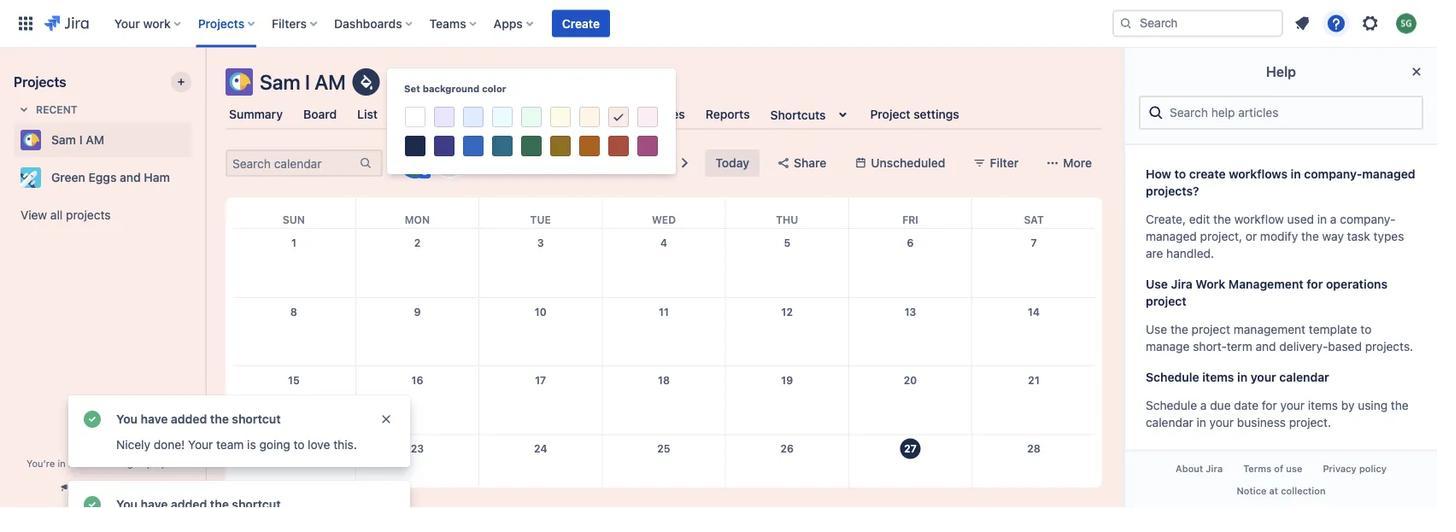 Task type: describe. For each thing, give the bounding box(es) containing it.
set background color
[[404, 83, 507, 94]]

dark image
[[405, 136, 426, 156]]

more
[[1064, 156, 1093, 170]]

board link
[[300, 99, 340, 130]]

light-teal radio
[[490, 104, 515, 130]]

purple image
[[434, 136, 455, 156]]

magenta radio
[[635, 133, 661, 159]]

delivery-
[[1280, 340, 1329, 354]]

settings
[[914, 107, 960, 121]]

create
[[1190, 167, 1226, 181]]

project inside use the project management template to manage short-term and delivery-based projects.
[[1192, 323, 1231, 337]]

use for use jira work management for operations project
[[1146, 277, 1169, 291]]

project inside use jira work management for operations project
[[1146, 294, 1187, 309]]

for for date
[[1262, 399, 1278, 413]]

notice at collection link
[[1227, 480, 1337, 502]]

terms of use
[[1244, 464, 1303, 475]]

to inside use the project management template to manage short-term and delivery-based projects.
[[1361, 323, 1372, 337]]

about
[[1176, 464, 1204, 475]]

20 link
[[897, 367, 925, 394]]

23
[[411, 443, 424, 455]]

this.
[[334, 438, 357, 452]]

privacy
[[1324, 464, 1357, 475]]

dismiss image
[[380, 413, 393, 427]]

21 link
[[1021, 367, 1048, 394]]

eggs
[[89, 171, 117, 185]]

list
[[357, 107, 378, 121]]

20
[[904, 375, 918, 387]]

27 link
[[897, 436, 925, 463]]

teams
[[430, 16, 466, 30]]

the inside schedule a due date for your items by using the calendar in your business project.
[[1392, 399, 1409, 413]]

magenta image
[[638, 136, 658, 156]]

your work button
[[109, 10, 188, 37]]

28 link
[[1021, 436, 1048, 463]]

28
[[1028, 443, 1041, 455]]

blue radio
[[461, 133, 486, 159]]

add to starred image
[[186, 130, 207, 150]]

apps
[[494, 16, 523, 30]]

modify
[[1261, 230, 1299, 244]]

due
[[1211, 399, 1231, 413]]

today
[[716, 156, 750, 170]]

settings image
[[1361, 13, 1381, 34]]

2023
[[599, 156, 630, 170]]

forms
[[538, 107, 574, 121]]

your profile and settings image
[[1397, 13, 1417, 34]]

16 link
[[404, 367, 431, 394]]

white radio
[[403, 104, 428, 130]]

in inside schedule a due date for your items by using the calendar in your business project.
[[1197, 416, 1207, 430]]

11 link
[[651, 298, 678, 326]]

row containing sun
[[233, 197, 1096, 229]]

26
[[781, 443, 794, 455]]

light blue image
[[463, 107, 484, 127]]

by
[[1342, 399, 1355, 413]]

reports link
[[702, 99, 754, 130]]

projects button
[[193, 10, 262, 37]]

notice
[[1237, 485, 1267, 497]]

26 link
[[774, 436, 801, 463]]

about jira
[[1176, 464, 1223, 475]]

managed inside how to create workflows in company-managed projects?
[[1363, 167, 1416, 181]]

row containing 22
[[233, 435, 1096, 504]]

terms
[[1244, 464, 1272, 475]]

apps button
[[489, 10, 540, 37]]

12 link
[[774, 298, 801, 326]]

in inside create, edit the workflow used in a company- managed project, or modify the way task types are handled.
[[1318, 212, 1328, 227]]

25
[[658, 443, 671, 455]]

sun
[[283, 214, 305, 226]]

unscheduled
[[871, 156, 946, 170]]

4
[[661, 237, 668, 249]]

2
[[414, 237, 421, 249]]

filter button
[[963, 150, 1029, 177]]

thu
[[776, 214, 799, 226]]

feedback
[[100, 483, 146, 495]]

give
[[76, 483, 98, 495]]

row containing 1
[[233, 229, 1096, 298]]

collapse recent projects image
[[14, 99, 34, 120]]

green radio
[[519, 133, 545, 159]]

how
[[1146, 167, 1172, 181]]

light yellow image
[[551, 107, 571, 127]]

tab list containing calendar
[[215, 99, 1113, 130]]

use jira work management for operations project
[[1146, 277, 1388, 309]]

company- inside create, edit the workflow used in a company- managed project, or modify the way task types are handled.
[[1341, 212, 1397, 227]]

wed
[[652, 214, 676, 226]]

25 link
[[651, 436, 678, 463]]

10
[[535, 306, 547, 318]]

3 link
[[527, 229, 555, 256]]

10 link
[[527, 298, 555, 326]]

show 17 more articles button
[[1140, 445, 1280, 466]]

add people image
[[439, 153, 460, 174]]

9
[[414, 306, 421, 318]]

work
[[1196, 277, 1226, 291]]

light-blue radio
[[461, 104, 486, 130]]

notifications image
[[1293, 13, 1313, 34]]

a inside schedule a due date for your items by using the calendar in your business project.
[[1201, 399, 1207, 413]]

0 horizontal spatial i
[[79, 133, 83, 147]]

0 vertical spatial and
[[120, 171, 141, 185]]

grid containing sun
[[233, 197, 1096, 509]]

collection
[[1282, 485, 1326, 497]]

2 vertical spatial project
[[147, 458, 179, 469]]

give feedback
[[76, 483, 146, 495]]

green eggs and ham
[[51, 171, 170, 185]]

white image
[[405, 107, 426, 127]]

1 horizontal spatial sam
[[260, 70, 301, 94]]

light teal image
[[492, 107, 513, 127]]

summary
[[229, 107, 283, 121]]

projects inside dropdown button
[[198, 16, 245, 30]]

6 link
[[897, 229, 925, 256]]

jira for about
[[1206, 464, 1223, 475]]

purple radio
[[432, 133, 457, 159]]

close image
[[1407, 62, 1428, 82]]

team-
[[76, 458, 103, 469]]

the up team
[[210, 412, 229, 427]]

way
[[1323, 230, 1345, 244]]

1 success image from the top
[[82, 409, 103, 430]]

help
[[1267, 64, 1297, 80]]

red radio
[[606, 133, 632, 159]]

are
[[1146, 247, 1164, 261]]

wed link
[[649, 197, 680, 228]]

sam i am link
[[14, 123, 185, 157]]

1 vertical spatial am
[[86, 133, 104, 147]]

23 link
[[404, 436, 431, 463]]

row containing 15
[[233, 366, 1096, 435]]

create
[[562, 16, 600, 30]]

schedule items in your calendar
[[1146, 371, 1330, 385]]

calendar
[[398, 107, 449, 121]]

shortcuts button
[[767, 99, 857, 130]]

the inside use the project management template to manage short-term and delivery-based projects.
[[1171, 323, 1189, 337]]

light-green radio
[[519, 104, 545, 130]]

using
[[1359, 399, 1388, 413]]

green
[[51, 171, 85, 185]]

sam green image
[[402, 150, 429, 177]]

workflows
[[1230, 167, 1288, 181]]



Task type: locate. For each thing, give the bounding box(es) containing it.
edit
[[1190, 212, 1211, 227]]

sam i am down recent
[[51, 133, 104, 147]]

Search field
[[1113, 10, 1284, 37]]

view
[[21, 208, 47, 222]]

1 horizontal spatial to
[[1175, 167, 1187, 181]]

timeline link
[[466, 99, 521, 130]]

use down are on the right of page
[[1146, 277, 1169, 291]]

forms link
[[535, 99, 577, 130]]

in right workflows
[[1291, 167, 1302, 181]]

pages link
[[591, 99, 632, 130]]

light-red radio
[[606, 104, 632, 131]]

your up date
[[1251, 371, 1277, 385]]

Search calendar text field
[[227, 151, 357, 175]]

orange image
[[580, 136, 600, 156]]

dark radio
[[403, 133, 428, 159]]

management
[[1229, 277, 1304, 291]]

1 horizontal spatial your
[[1251, 371, 1277, 385]]

calendar inside schedule a due date for your items by using the calendar in your business project.
[[1146, 416, 1194, 430]]

1 horizontal spatial managed
[[1146, 230, 1198, 244]]

1 horizontal spatial project
[[1146, 294, 1187, 309]]

1 horizontal spatial am
[[315, 70, 346, 94]]

about jira button
[[1166, 459, 1234, 480]]

for inside use jira work management for operations project
[[1307, 277, 1324, 291]]

banner
[[0, 0, 1438, 48]]

give feedback button
[[48, 474, 157, 502]]

dashboards button
[[329, 10, 419, 37]]

17 up the about
[[1182, 448, 1195, 462]]

create project image
[[174, 75, 188, 89]]

17 link
[[527, 367, 555, 394]]

0 vertical spatial projects
[[198, 16, 245, 30]]

0 vertical spatial to
[[1175, 167, 1187, 181]]

use the project management template to manage short-term and delivery-based projects.
[[1146, 323, 1414, 354]]

row
[[233, 197, 1096, 229], [233, 229, 1096, 298], [233, 298, 1096, 366], [233, 366, 1096, 435], [233, 435, 1096, 504]]

the right using
[[1392, 399, 1409, 413]]

1 vertical spatial a
[[1201, 399, 1207, 413]]

banner containing your work
[[0, 0, 1438, 48]]

schedule a due date for your items by using the calendar in your business project.
[[1146, 399, 1409, 430]]

3 row from the top
[[233, 298, 1096, 366]]

project,
[[1201, 230, 1243, 244]]

use for use the project management template to manage short-term and delivery-based projects.
[[1146, 323, 1168, 337]]

for
[[1307, 277, 1324, 291], [1262, 399, 1278, 413]]

am up the 'board'
[[315, 70, 346, 94]]

all
[[50, 208, 63, 222]]

1 vertical spatial i
[[79, 133, 83, 147]]

0 vertical spatial calendar
[[1280, 371, 1330, 385]]

teal image
[[492, 136, 513, 156]]

schedule
[[1146, 371, 1200, 385], [1146, 399, 1198, 413]]

your work
[[114, 16, 171, 30]]

items up project.
[[1309, 399, 1339, 413]]

light-orange radio
[[577, 104, 603, 130]]

ham
[[144, 171, 170, 185]]

2 horizontal spatial a
[[1331, 212, 1337, 227]]

project up short- on the right bottom of page
[[1192, 323, 1231, 337]]

1 horizontal spatial jira
[[1206, 464, 1223, 475]]

0 horizontal spatial items
[[1203, 371, 1235, 385]]

october
[[548, 156, 596, 170]]

0 horizontal spatial sam
[[51, 133, 76, 147]]

a up way
[[1331, 212, 1337, 227]]

jira image
[[44, 13, 89, 34], [44, 13, 89, 34]]

a inside create, edit the workflow used in a company- managed project, or modify the way task types are handled.
[[1331, 212, 1337, 227]]

2 horizontal spatial project
[[1192, 323, 1231, 337]]

items inside schedule a due date for your items by using the calendar in your business project.
[[1309, 399, 1339, 413]]

18 link
[[651, 367, 678, 394]]

1 vertical spatial schedule
[[1146, 399, 1198, 413]]

7 link
[[1021, 229, 1048, 256]]

projects?
[[1146, 184, 1200, 198]]

green image
[[521, 136, 542, 156]]

1 vertical spatial items
[[1309, 399, 1339, 413]]

october 2023
[[548, 156, 630, 170]]

2 success image from the top
[[82, 495, 103, 509]]

1 vertical spatial for
[[1262, 399, 1278, 413]]

recent
[[36, 103, 77, 115]]

1 vertical spatial use
[[1146, 323, 1168, 337]]

projects up sidebar navigation icon
[[198, 16, 245, 30]]

projects.
[[1366, 340, 1414, 354]]

create,
[[1146, 212, 1187, 227]]

list link
[[354, 99, 381, 130]]

timeline
[[470, 107, 518, 121]]

green eggs and ham link
[[14, 161, 185, 195]]

you
[[116, 412, 138, 427]]

19 link
[[774, 367, 801, 394]]

2 schedule from the top
[[1146, 399, 1198, 413]]

for inside schedule a due date for your items by using the calendar in your business project.
[[1262, 399, 1278, 413]]

schedule inside schedule a due date for your items by using the calendar in your business project.
[[1146, 399, 1198, 413]]

workflow
[[1235, 212, 1285, 227]]

in up the show 17 more articles
[[1197, 416, 1207, 430]]

template
[[1310, 323, 1358, 337]]

light magenta image
[[638, 107, 658, 127]]

0 horizontal spatial projects
[[14, 74, 66, 90]]

1 horizontal spatial sam i am
[[260, 70, 346, 94]]

for up business at the right of the page
[[1262, 399, 1278, 413]]

14 link
[[1021, 298, 1048, 326]]

0 vertical spatial jira
[[1172, 277, 1193, 291]]

sidebar navigation image
[[186, 68, 224, 103]]

company- inside how to create workflows in company-managed projects?
[[1305, 167, 1363, 181]]

light purple image
[[434, 107, 455, 127]]

yellow image
[[551, 136, 571, 156]]

search image
[[1120, 17, 1134, 30]]

1 vertical spatial projects
[[14, 74, 66, 90]]

operations
[[1327, 277, 1388, 291]]

0 horizontal spatial your
[[114, 16, 140, 30]]

project.
[[1290, 416, 1332, 430]]

1 vertical spatial calendar
[[1146, 416, 1194, 430]]

17 inside button
[[1182, 448, 1195, 462]]

1 vertical spatial project
[[1192, 323, 1231, 337]]

0 horizontal spatial sam i am
[[51, 133, 104, 147]]

the up project,
[[1214, 212, 1232, 227]]

0 vertical spatial am
[[315, 70, 346, 94]]

in up date
[[1238, 371, 1248, 385]]

1 horizontal spatial projects
[[198, 16, 245, 30]]

0 vertical spatial schedule
[[1146, 371, 1200, 385]]

date
[[1235, 399, 1259, 413]]

sam up summary
[[260, 70, 301, 94]]

1 vertical spatial company-
[[1341, 212, 1397, 227]]

project down done! on the bottom left
[[147, 458, 179, 469]]

1 vertical spatial sam
[[51, 133, 76, 147]]

schedule for schedule items in your calendar
[[1146, 371, 1200, 385]]

teal radio
[[490, 133, 515, 159]]

schedule left due
[[1146, 399, 1198, 413]]

0 horizontal spatial am
[[86, 133, 104, 147]]

0 vertical spatial use
[[1146, 277, 1169, 291]]

done!
[[154, 438, 185, 452]]

1
[[291, 237, 297, 249]]

0 horizontal spatial 17
[[535, 375, 546, 387]]

managed inside create, edit the workflow used in a company- managed project, or modify the way task types are handled.
[[1146, 230, 1198, 244]]

grid
[[233, 197, 1096, 509]]

calendar down delivery-
[[1280, 371, 1330, 385]]

1 vertical spatial sam i am
[[51, 133, 104, 147]]

company- up used
[[1305, 167, 1363, 181]]

and inside use the project management template to manage short-term and delivery-based projects.
[[1256, 340, 1277, 354]]

to inside how to create workflows in company-managed projects?
[[1175, 167, 1187, 181]]

0 vertical spatial success image
[[82, 409, 103, 430]]

1 schedule from the top
[[1146, 371, 1200, 385]]

2 use from the top
[[1146, 323, 1168, 337]]

to up projects?
[[1175, 167, 1187, 181]]

row containing 8
[[233, 298, 1096, 366]]

success image left you
[[82, 409, 103, 430]]

issues link
[[646, 99, 689, 130]]

0 horizontal spatial and
[[120, 171, 141, 185]]

schedule down manage
[[1146, 371, 1200, 385]]

sam i am up the 'board'
[[260, 70, 346, 94]]

next month image
[[675, 153, 695, 174]]

the up manage
[[1171, 323, 1189, 337]]

company- up task
[[1341, 212, 1397, 227]]

0 horizontal spatial your
[[1210, 416, 1235, 430]]

managed down nicely
[[103, 458, 144, 469]]

in inside how to create workflows in company-managed projects?
[[1291, 167, 1302, 181]]

0 vertical spatial managed
[[1363, 167, 1416, 181]]

use up manage
[[1146, 323, 1168, 337]]

0 vertical spatial sam
[[260, 70, 301, 94]]

i up the 'board'
[[305, 70, 310, 94]]

jira left work at the right bottom
[[1172, 277, 1193, 291]]

1 horizontal spatial for
[[1307, 277, 1324, 291]]

1 horizontal spatial 17
[[1182, 448, 1195, 462]]

create button
[[552, 10, 610, 37]]

added
[[171, 412, 207, 427]]

color
[[482, 83, 507, 94]]

the down used
[[1302, 230, 1320, 244]]

in up way
[[1318, 212, 1328, 227]]

light orange image
[[580, 107, 600, 127]]

0 vertical spatial your
[[114, 16, 140, 30]]

0 horizontal spatial managed
[[103, 458, 144, 469]]

to
[[1175, 167, 1187, 181], [1361, 323, 1372, 337], [294, 438, 305, 452]]

for left operations
[[1307, 277, 1324, 291]]

create, edit the workflow used in a company- managed project, or modify the way task types are handled.
[[1146, 212, 1405, 261]]

0 vertical spatial 17
[[535, 375, 546, 387]]

to left the love
[[294, 438, 305, 452]]

for for management
[[1307, 277, 1324, 291]]

your down you have added the shortcut
[[188, 438, 213, 452]]

managed down create,
[[1146, 230, 1198, 244]]

0 vertical spatial a
[[1331, 212, 1337, 227]]

your inside dropdown button
[[114, 16, 140, 30]]

2 horizontal spatial managed
[[1363, 167, 1416, 181]]

1 horizontal spatial calendar
[[1280, 371, 1330, 385]]

2 vertical spatial to
[[294, 438, 305, 452]]

filter
[[990, 156, 1019, 170]]

1 horizontal spatial items
[[1309, 399, 1339, 413]]

jira for use
[[1172, 277, 1193, 291]]

light-yellow radio
[[548, 104, 574, 130]]

jira inside use jira work management for operations project
[[1172, 277, 1193, 291]]

0 vertical spatial project
[[1146, 294, 1187, 309]]

0 vertical spatial for
[[1307, 277, 1324, 291]]

am up the green eggs and ham link
[[86, 133, 104, 147]]

mon
[[405, 214, 430, 226]]

0 horizontal spatial project
[[147, 458, 179, 469]]

nicely
[[116, 438, 150, 452]]

background
[[423, 83, 480, 94]]

help image
[[1327, 13, 1347, 34]]

1 vertical spatial your
[[188, 438, 213, 452]]

use inside use the project management template to manage short-term and delivery-based projects.
[[1146, 323, 1168, 337]]

1 horizontal spatial and
[[1256, 340, 1277, 354]]

today button
[[706, 150, 760, 177]]

jira down more
[[1206, 464, 1223, 475]]

27
[[905, 443, 917, 455]]

your down due
[[1210, 416, 1235, 430]]

project settings link
[[867, 99, 963, 130]]

to up based
[[1361, 323, 1372, 337]]

task
[[1348, 230, 1371, 244]]

1 row from the top
[[233, 197, 1096, 229]]

5 link
[[774, 229, 801, 256]]

1 vertical spatial and
[[1256, 340, 1277, 354]]

tue
[[531, 214, 551, 226]]

light-magenta radio
[[635, 104, 661, 130]]

light-purple radio
[[432, 104, 457, 130]]

projects up collapse recent projects icon
[[14, 74, 66, 90]]

appswitcher icon image
[[15, 13, 36, 34]]

calendar up the show
[[1146, 416, 1194, 430]]

more
[[1198, 448, 1227, 462]]

more button
[[1036, 150, 1103, 177]]

your up project.
[[1281, 399, 1305, 413]]

primary element
[[10, 0, 1113, 47]]

sam down recent
[[51, 133, 76, 147]]

17 up 24 link
[[535, 375, 546, 387]]

add to starred image
[[186, 168, 207, 188]]

1 horizontal spatial your
[[188, 438, 213, 452]]

0 vertical spatial sam i am
[[260, 70, 346, 94]]

use
[[1146, 277, 1169, 291], [1146, 323, 1168, 337]]

items up due
[[1203, 371, 1235, 385]]

0 horizontal spatial calendar
[[1146, 416, 1194, 430]]

thu link
[[773, 197, 802, 228]]

2 horizontal spatial to
[[1361, 323, 1372, 337]]

your
[[1251, 371, 1277, 385], [1281, 399, 1305, 413], [1210, 416, 1235, 430]]

4 row from the top
[[233, 366, 1096, 435]]

view all projects
[[21, 208, 111, 222]]

17 inside row
[[535, 375, 546, 387]]

1 use from the top
[[1146, 277, 1169, 291]]

a left team-
[[68, 458, 73, 469]]

2 horizontal spatial your
[[1281, 399, 1305, 413]]

set background color image
[[356, 72, 377, 92]]

dashboards
[[334, 16, 402, 30]]

privacy policy
[[1324, 464, 1388, 475]]

15
[[288, 375, 300, 387]]

1 horizontal spatial i
[[305, 70, 310, 94]]

1 vertical spatial success image
[[82, 495, 103, 509]]

in right you're
[[58, 458, 66, 469]]

1 vertical spatial managed
[[1146, 230, 1198, 244]]

1 vertical spatial to
[[1361, 323, 1372, 337]]

schedule for schedule a due date for your items by using the calendar in your business project.
[[1146, 399, 1198, 413]]

and left ham on the left top of page
[[120, 171, 141, 185]]

use
[[1287, 464, 1303, 475]]

teams button
[[425, 10, 484, 37]]

manage
[[1146, 340, 1190, 354]]

success image
[[82, 409, 103, 430], [82, 495, 103, 509]]

i up green
[[79, 133, 83, 147]]

blue image
[[463, 136, 484, 156]]

light red image
[[610, 108, 628, 128]]

light green image
[[521, 107, 542, 127]]

2 vertical spatial your
[[1210, 416, 1235, 430]]

0 horizontal spatial a
[[68, 458, 73, 469]]

0 vertical spatial company-
[[1305, 167, 1363, 181]]

0 horizontal spatial to
[[294, 438, 305, 452]]

18
[[658, 375, 670, 387]]

1 vertical spatial jira
[[1206, 464, 1223, 475]]

0 horizontal spatial jira
[[1172, 277, 1193, 291]]

orange radio
[[577, 133, 603, 159]]

jira inside "button"
[[1206, 464, 1223, 475]]

project up manage
[[1146, 294, 1187, 309]]

red image
[[609, 136, 629, 156]]

tab list
[[215, 99, 1113, 130]]

previous month image
[[641, 153, 661, 174]]

5 row from the top
[[233, 435, 1096, 504]]

use inside use jira work management for operations project
[[1146, 277, 1169, 291]]

your left work
[[114, 16, 140, 30]]

managed up types
[[1363, 167, 1416, 181]]

2 vertical spatial managed
[[103, 458, 144, 469]]

love
[[308, 438, 330, 452]]

success image down give
[[82, 495, 103, 509]]

pages
[[594, 107, 629, 121]]

and down management
[[1256, 340, 1277, 354]]

a left due
[[1201, 399, 1207, 413]]

unscheduled image
[[854, 156, 868, 170]]

0 vertical spatial i
[[305, 70, 310, 94]]

filters
[[272, 16, 307, 30]]

yellow radio
[[548, 133, 574, 159]]

1 horizontal spatial a
[[1201, 399, 1207, 413]]

2 row from the top
[[233, 229, 1096, 298]]

view all projects link
[[14, 200, 191, 231]]

Search help articles field
[[1165, 97, 1416, 128]]

2 vertical spatial a
[[68, 458, 73, 469]]

0 horizontal spatial for
[[1262, 399, 1278, 413]]

0 vertical spatial items
[[1203, 371, 1235, 385]]

1 vertical spatial 17
[[1182, 448, 1195, 462]]

11
[[659, 306, 669, 318]]

1 vertical spatial your
[[1281, 399, 1305, 413]]

0 vertical spatial your
[[1251, 371, 1277, 385]]



Task type: vqa. For each thing, say whether or not it's contained in the screenshot.
the Created
no



